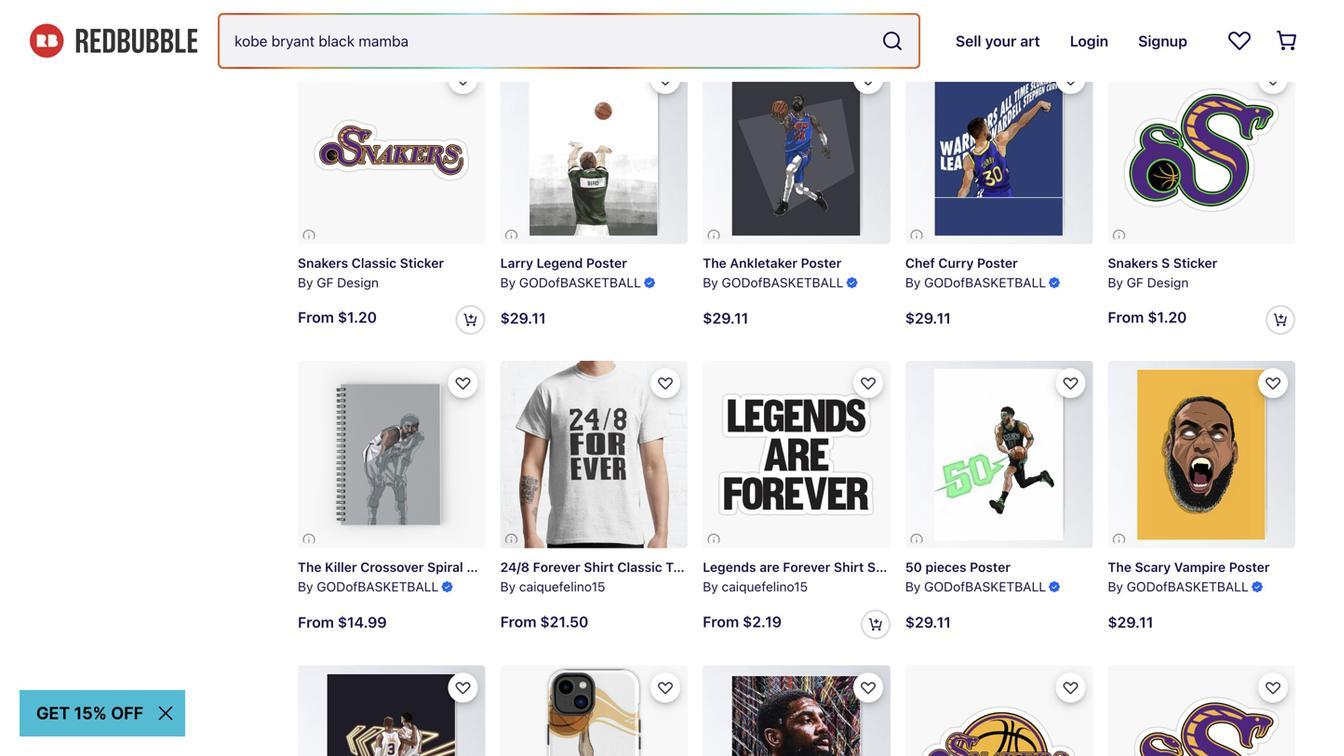 Task type: locate. For each thing, give the bounding box(es) containing it.
forever right 24/8
[[533, 560, 581, 576]]

from $1.57
[[298, 4, 376, 22]]

godofbasketball down the ankletaker poster
[[722, 275, 844, 290]]

1 from $1.20 from the left
[[298, 309, 377, 326]]

$29.11 down ankletaker
[[703, 309, 749, 327]]

design inside the snakers s  sticker by gf design
[[1148, 275, 1189, 290]]

shirt left 50
[[834, 560, 864, 576]]

snakers for snakers classic sticker
[[298, 256, 348, 271]]

crossover
[[360, 560, 424, 576]]

from $1.20 down the snakers s  sticker by gf design
[[1108, 309, 1187, 326]]

godofbasketball for killer
[[317, 580, 439, 595]]

larry legend poster
[[500, 256, 627, 271]]

$1.20 down the snakers s  sticker by gf design
[[1148, 309, 1187, 326]]

the for the killer crossover spiral notebook
[[298, 560, 322, 576]]

by godofbasketball down the ankletaker poster
[[703, 275, 844, 290]]

1 horizontal spatial shirt
[[680, 560, 710, 576]]

from $1.20 for snakers classic sticker by gf design
[[298, 309, 377, 326]]

2 $1.20 from the left
[[1148, 309, 1187, 326]]

the left ankletaker
[[703, 256, 727, 271]]

caiquefelino15
[[519, 580, 606, 595], [722, 580, 808, 595]]

from
[[298, 4, 334, 22], [500, 4, 537, 22], [703, 4, 739, 22], [906, 5, 946, 22], [298, 309, 334, 326], [1108, 309, 1144, 326], [500, 613, 537, 631], [703, 613, 739, 631], [298, 614, 334, 632]]

by
[[298, 275, 313, 290], [500, 275, 516, 290], [703, 275, 718, 290], [906, 275, 921, 290], [1108, 275, 1124, 290], [298, 580, 313, 595], [500, 580, 516, 595], [703, 580, 718, 595], [906, 580, 921, 595], [1108, 580, 1124, 595]]

$1.20
[[338, 309, 377, 326], [1148, 309, 1187, 326]]

from $1.20 down 'snakers classic sticker by gf design' on the top left of page
[[298, 309, 377, 326]]

poster right vampire
[[1230, 560, 1270, 576]]

2 from $1.20 from the left
[[1108, 309, 1187, 326]]

snakers inside the snakers s  sticker by gf design
[[1108, 256, 1159, 271]]

2 snakers from the left
[[1108, 256, 1159, 271]]

1 horizontal spatial design
[[1148, 275, 1189, 290]]

the left scary
[[1108, 560, 1132, 576]]

notebook
[[467, 560, 528, 576]]

the left killer
[[298, 560, 322, 576]]

$29.11 down larry
[[500, 309, 546, 327]]

1 horizontal spatial $1.20
[[1148, 309, 1187, 326]]

snakers inside 'snakers classic sticker by gf design'
[[298, 256, 348, 271]]

snakers s  sticker image
[[1108, 57, 1296, 244]]

1 horizontal spatial classic
[[618, 560, 663, 576]]

poster for the ankletaker poster
[[801, 256, 842, 271]]

1 horizontal spatial gf
[[1127, 275, 1144, 290]]

from $14.99
[[298, 614, 387, 632]]

24/8
[[500, 560, 530, 576]]

larry
[[500, 256, 533, 271]]

by godofbasketball for scary
[[1108, 580, 1249, 595]]

shirt up from $2.19
[[680, 560, 710, 576]]

1 forever from the left
[[533, 560, 581, 576]]

$29.11 for legend
[[500, 309, 546, 327]]

the scary vampire poster
[[1108, 560, 1270, 576]]

by godofbasketball for curry
[[906, 275, 1047, 290]]

sticker for snakers s  sticker
[[1174, 256, 1218, 271]]

caiquefelino15 down are
[[722, 580, 808, 595]]

2 horizontal spatial sticker
[[1174, 256, 1218, 271]]

by godofbasketball down the crossover
[[298, 580, 439, 595]]

godofbasketball down the scary vampire poster
[[1127, 580, 1249, 595]]

2 caiquefelino15 from the left
[[722, 580, 808, 595]]

0 horizontal spatial sticker
[[400, 256, 444, 271]]

2 gf from the left
[[1127, 275, 1144, 290]]

$29.11 for ankletaker
[[703, 309, 749, 327]]

0 horizontal spatial classic
[[352, 256, 397, 271]]

sticker inside 'snakers classic sticker by gf design'
[[400, 256, 444, 271]]

0 horizontal spatial gf
[[317, 275, 334, 290]]

from $2.19
[[703, 613, 782, 631]]

vampire
[[1175, 560, 1226, 576]]

shirt
[[584, 560, 614, 576], [680, 560, 710, 576], [834, 560, 864, 576]]

godofbasketball for legend
[[519, 275, 641, 290]]

forever
[[533, 560, 581, 576], [783, 560, 831, 576]]

gf
[[317, 275, 334, 290], [1127, 275, 1144, 290]]

godofbasketball for pieces
[[925, 580, 1047, 595]]

from link
[[906, 0, 1093, 42]]

by godofbasketball down 50 pieces poster on the bottom of page
[[906, 580, 1047, 595]]

50 pieces poster image
[[906, 361, 1093, 549]]

godofbasketball for scary
[[1127, 580, 1249, 595]]

shirt inside legends are forever shirt sticker by caiquefelino15
[[834, 560, 864, 576]]

$29.11 down scary
[[1108, 614, 1154, 632]]

by godofbasketball for legend
[[500, 275, 641, 290]]

by godofbasketball down chef curry poster
[[906, 275, 1047, 290]]

gf inside 'snakers classic sticker by gf design'
[[317, 275, 334, 290]]

godofbasketball
[[519, 275, 641, 290], [722, 275, 844, 290], [925, 275, 1047, 290], [317, 580, 439, 595], [925, 580, 1047, 595], [1127, 580, 1249, 595]]

chef
[[906, 256, 935, 271]]

gf inside the snakers s  sticker by gf design
[[1127, 275, 1144, 290]]

$1.20 for s
[[1148, 309, 1187, 326]]

design inside 'snakers classic sticker by gf design'
[[337, 275, 379, 290]]

godofbasketball down 50 pieces poster on the bottom of page
[[925, 580, 1047, 595]]

$1.68
[[743, 4, 782, 22]]

by godofbasketball down larry legend poster
[[500, 275, 641, 290]]

None field
[[220, 15, 919, 67]]

godofbasketball down larry legend poster
[[519, 275, 641, 290]]

the for the scary vampire poster
[[1108, 560, 1132, 576]]

forever right are
[[783, 560, 831, 576]]

poster right ankletaker
[[801, 256, 842, 271]]

$29.11 down chef on the top right of page
[[906, 309, 951, 327]]

caiquefelino15 up $21.50
[[519, 580, 606, 595]]

1 horizontal spatial the
[[703, 256, 727, 271]]

2 forever from the left
[[783, 560, 831, 576]]

from $1.20 for snakers s  sticker by gf design
[[1108, 309, 1187, 326]]

$21.50
[[540, 613, 589, 631]]

0 horizontal spatial snakers
[[298, 256, 348, 271]]

classic inside 'snakers classic sticker by gf design'
[[352, 256, 397, 271]]

poster right curry on the top of the page
[[977, 256, 1018, 271]]

chef curry poster image
[[906, 57, 1093, 244]]

by godofbasketball down the scary vampire poster
[[1108, 580, 1249, 595]]

by godofbasketball for ankletaker
[[703, 275, 844, 290]]

0 horizontal spatial $1.20
[[338, 309, 377, 326]]

2 shirt from the left
[[680, 560, 710, 576]]

2 horizontal spatial the
[[1108, 560, 1132, 576]]

design
[[337, 275, 379, 290], [1148, 275, 1189, 290]]

spiral
[[427, 560, 463, 576]]

$1.20 down 'snakers classic sticker by gf design' on the top left of page
[[338, 309, 377, 326]]

snakers
[[298, 256, 348, 271], [1108, 256, 1159, 271]]

godofbasketball down the crossover
[[317, 580, 439, 595]]

gf for snakers classic sticker by gf design
[[317, 275, 334, 290]]

snakers classic sticker image
[[298, 57, 486, 244]]

1 horizontal spatial sticker
[[868, 560, 912, 576]]

0 horizontal spatial design
[[337, 275, 379, 290]]

$29.11
[[500, 309, 546, 327], [703, 309, 749, 327], [906, 309, 951, 327], [906, 614, 951, 632], [1108, 614, 1154, 632]]

redbubble logo image
[[30, 24, 197, 58]]

poster
[[586, 256, 627, 271], [801, 256, 842, 271], [977, 256, 1018, 271], [970, 560, 1011, 576], [1230, 560, 1270, 576]]

from $1.20
[[298, 309, 377, 326], [1108, 309, 1187, 326]]

1 horizontal spatial snakers
[[1108, 256, 1159, 271]]

$29.11 down 50
[[906, 614, 951, 632]]

s
[[1162, 256, 1170, 271]]

2 horizontal spatial shirt
[[834, 560, 864, 576]]

caiquefelino15 inside legends are forever shirt sticker by caiquefelino15
[[722, 580, 808, 595]]

1 gf from the left
[[317, 275, 334, 290]]

the killer crossover spiral notebook image
[[298, 361, 486, 549]]

1 horizontal spatial forever
[[783, 560, 831, 576]]

by godofbasketball for killer
[[298, 580, 439, 595]]

the
[[703, 256, 727, 271], [298, 560, 322, 576], [1108, 560, 1132, 576]]

1 snakers from the left
[[298, 256, 348, 271]]

1 shirt from the left
[[584, 560, 614, 576]]

$29.11 for curry
[[906, 309, 951, 327]]

0 horizontal spatial shirt
[[584, 560, 614, 576]]

1 caiquefelino15 from the left
[[519, 580, 606, 595]]

$1.57
[[338, 4, 376, 22]]

sticker inside the snakers s  sticker by gf design
[[1174, 256, 1218, 271]]

poster right pieces
[[970, 560, 1011, 576]]

classic
[[352, 256, 397, 271], [618, 560, 663, 576]]

from $21.50
[[500, 613, 589, 631]]

1 vertical spatial classic
[[618, 560, 663, 576]]

0 horizontal spatial caiquefelino15
[[519, 580, 606, 595]]

shirt up $21.50
[[584, 560, 614, 576]]

poster right legend
[[586, 256, 627, 271]]

1 design from the left
[[337, 275, 379, 290]]

sticker
[[400, 256, 444, 271], [1174, 256, 1218, 271], [868, 560, 912, 576]]

gf for snakers s  sticker by gf design
[[1127, 275, 1144, 290]]

1 horizontal spatial caiquefelino15
[[722, 580, 808, 595]]

0 horizontal spatial the
[[298, 560, 322, 576]]

0 horizontal spatial from $1.20
[[298, 309, 377, 326]]

2 design from the left
[[1148, 275, 1189, 290]]

poster for larry legend poster
[[586, 256, 627, 271]]

3 shirt from the left
[[834, 560, 864, 576]]

$1.20 for classic
[[338, 309, 377, 326]]

0 horizontal spatial forever
[[533, 560, 581, 576]]

1 $1.20 from the left
[[338, 309, 377, 326]]

0 vertical spatial classic
[[352, 256, 397, 271]]

godofbasketball down chef curry poster
[[925, 275, 1047, 290]]

by godofbasketball
[[500, 275, 641, 290], [703, 275, 844, 290], [906, 275, 1047, 290], [298, 580, 439, 595], [906, 580, 1047, 595], [1108, 580, 1249, 595]]

the ankletaker poster image
[[703, 57, 891, 244]]

design for classic
[[337, 275, 379, 290]]

24/8 forever shirt classic t-shirt image
[[500, 361, 688, 549]]

1 horizontal spatial from $1.20
[[1108, 309, 1187, 326]]



Task type: describe. For each thing, give the bounding box(es) containing it.
design for s
[[1148, 275, 1189, 290]]

by inside legends are forever shirt sticker by caiquefelino15
[[703, 580, 718, 595]]

scary
[[1135, 560, 1171, 576]]

pieces
[[926, 560, 967, 576]]

by godofbasketball for pieces
[[906, 580, 1047, 595]]

snakers for snakers s  sticker
[[1108, 256, 1159, 271]]

by inside 'snakers classic sticker by gf design'
[[298, 275, 313, 290]]

sticker inside legends are forever shirt sticker by caiquefelino15
[[868, 560, 912, 576]]

the scary vampire poster image
[[1108, 361, 1296, 549]]

curry
[[939, 256, 974, 271]]

larry legend poster image
[[500, 57, 688, 244]]

forever inside legends are forever shirt sticker by caiquefelino15
[[783, 560, 831, 576]]

sticker for snakers classic sticker
[[400, 256, 444, 271]]

$14.99
[[338, 614, 387, 632]]

$21.68
[[540, 4, 589, 22]]

the ankletaker poster
[[703, 256, 842, 271]]

$29.11 for scary
[[1108, 614, 1154, 632]]

legends are forever shirt sticker image
[[703, 361, 891, 549]]

forever inside 24/8 forever shirt classic t-shirt by caiquefelino15
[[533, 560, 581, 576]]

classic inside 24/8 forever shirt classic t-shirt by caiquefelino15
[[618, 560, 663, 576]]

$2.19
[[743, 613, 782, 631]]

50 pieces poster
[[906, 560, 1011, 576]]

legends are forever shirt sticker by caiquefelino15
[[703, 560, 912, 595]]

24/8 forever shirt classic t-shirt by caiquefelino15
[[500, 560, 710, 595]]

Search term search field
[[220, 15, 874, 67]]

snakers s  sticker by gf design
[[1108, 256, 1218, 290]]

from $1.68
[[703, 4, 782, 22]]

legends
[[703, 560, 756, 576]]

chef curry poster
[[906, 256, 1018, 271]]

are
[[760, 560, 780, 576]]

the for the ankletaker poster
[[703, 256, 727, 271]]

godofbasketball for curry
[[925, 275, 1047, 290]]

t-
[[666, 560, 680, 576]]

killer
[[325, 560, 357, 576]]

caiquefelino15 inside 24/8 forever shirt classic t-shirt by caiquefelino15
[[519, 580, 606, 595]]

$29.11 for pieces
[[906, 614, 951, 632]]

by inside the snakers s  sticker by gf design
[[1108, 275, 1124, 290]]

from $21.68
[[500, 4, 589, 22]]

ankletaker
[[730, 256, 798, 271]]

godofbasketball for ankletaker
[[722, 275, 844, 290]]

the killer crossover spiral notebook
[[298, 560, 528, 576]]

poster for 50 pieces poster
[[970, 560, 1011, 576]]

snakers classic sticker by gf design
[[298, 256, 444, 290]]

50
[[906, 560, 922, 576]]

poster for chef curry poster
[[977, 256, 1018, 271]]

by inside 24/8 forever shirt classic t-shirt by caiquefelino15
[[500, 580, 516, 595]]

legend
[[537, 256, 583, 271]]



Task type: vqa. For each thing, say whether or not it's contained in the screenshot.


